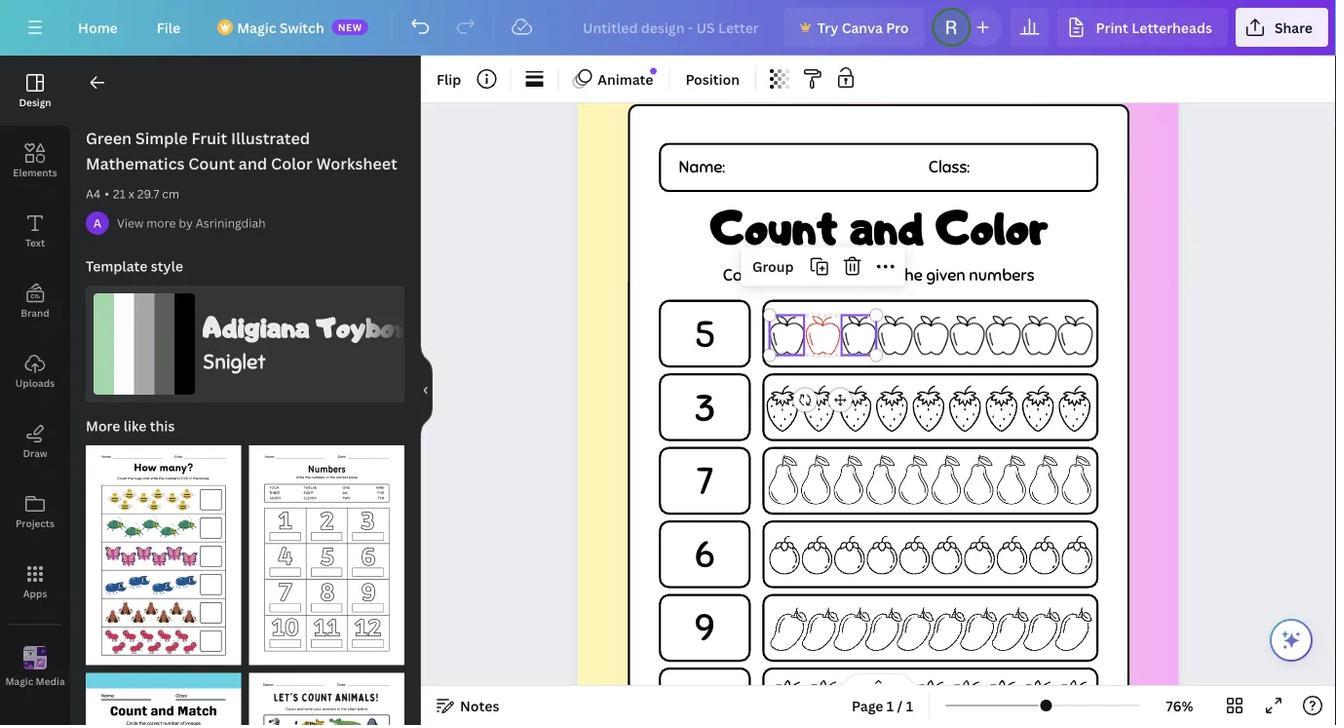 Task type: locate. For each thing, give the bounding box(es) containing it.
flip
[[437, 70, 461, 88]]

print
[[1096, 18, 1129, 37]]

design button
[[0, 56, 70, 126]]

pro
[[886, 18, 909, 37]]

0 vertical spatial magic
[[237, 18, 276, 37]]

elements button
[[0, 126, 70, 196]]

1 the from the left
[[765, 265, 790, 286]]

and
[[239, 153, 267, 174], [850, 197, 924, 257]]

share button
[[1236, 8, 1329, 47]]

0 horizontal spatial count
[[188, 153, 235, 174]]

projects button
[[0, 477, 70, 547]]

view more by asriningdiah button
[[117, 213, 266, 233]]

1 inside monochromatic numbers vocabulary worksheet 'group'
[[259, 647, 265, 660]]

0 horizontal spatial the
[[765, 265, 790, 286]]

asriningdiah image
[[86, 212, 109, 235]]

fruit
[[191, 128, 227, 149]]

simple
[[135, 128, 188, 149]]

asriningdiah
[[196, 215, 266, 231]]

2 the from the left
[[898, 265, 923, 286]]

draw button
[[0, 407, 70, 477]]

white colorful how many bugs worksheet group
[[86, 434, 241, 665]]

21
[[113, 186, 126, 202]]

magic
[[237, 18, 276, 37], [5, 675, 33, 688]]

and down illustrated
[[239, 153, 267, 174]]

numbers
[[969, 265, 1035, 286]]

try
[[818, 18, 839, 37]]

1 horizontal spatial color
[[723, 265, 762, 286]]

magic inside main 'menu bar'
[[237, 18, 276, 37]]

page
[[852, 697, 884, 715]]

media
[[36, 675, 65, 688]]

illustrated
[[231, 128, 310, 149]]

template
[[86, 257, 148, 275]]

29.7
[[137, 186, 159, 202]]

0 vertical spatial color
[[271, 153, 313, 174]]

1
[[259, 647, 265, 660], [887, 697, 894, 715], [906, 697, 914, 715]]

1 vertical spatial color
[[936, 197, 1048, 257]]

magic media button
[[0, 633, 70, 703]]

white colorful let's count animals worksheet group
[[249, 661, 405, 725]]

1 horizontal spatial the
[[898, 265, 923, 286]]

1 vertical spatial and
[[850, 197, 924, 257]]

6 up 9
[[695, 532, 715, 578]]

elements
[[13, 166, 57, 179]]

6 right of
[[285, 647, 292, 660]]

1 left the /
[[887, 697, 894, 715]]

magic media
[[5, 675, 65, 688]]

the right on
[[898, 265, 923, 286]]

count down fruit
[[188, 153, 235, 174]]

color left the fruit
[[723, 265, 762, 286]]

and inside green simple fruit illustrated mathematics count and color worksheet
[[239, 153, 267, 174]]

76%
[[1167, 697, 1194, 715]]

home link
[[62, 8, 133, 47]]

notes button
[[429, 690, 507, 721]]

more
[[147, 215, 176, 231]]

magic inside magic media button
[[5, 675, 33, 688]]

green simple fruit illustrated mathematics count and color worksheet
[[86, 128, 397, 174]]

9
[[695, 605, 715, 651]]

0 horizontal spatial color
[[271, 153, 313, 174]]

1 of 6
[[259, 647, 292, 660]]

file button
[[141, 8, 196, 47]]

fruit
[[793, 265, 824, 286]]

position button
[[678, 63, 748, 95]]

animate
[[598, 70, 654, 88]]

white colorful how many bugs worksheet image
[[86, 446, 241, 665]]

and up on
[[850, 197, 924, 257]]

group
[[753, 257, 794, 276]]

color up numbers
[[936, 197, 1048, 257]]

color down illustrated
[[271, 153, 313, 174]]

0 vertical spatial and
[[239, 153, 267, 174]]

text button
[[0, 196, 70, 266]]

0 horizontal spatial and
[[239, 153, 267, 174]]

file
[[157, 18, 181, 37]]

monochromatic numbers vocabulary worksheet group
[[249, 434, 405, 665]]

canva assistant image
[[1280, 629, 1303, 652]]

1 horizontal spatial magic
[[237, 18, 276, 37]]

the left the fruit
[[765, 265, 790, 286]]

1 horizontal spatial count
[[710, 197, 838, 257]]

6
[[695, 532, 715, 578], [285, 647, 292, 660]]

0 horizontal spatial 1
[[259, 647, 265, 660]]

the
[[765, 265, 790, 286], [898, 265, 923, 286]]

0 horizontal spatial magic
[[5, 675, 33, 688]]

magic left switch
[[237, 18, 276, 37]]

this
[[150, 417, 175, 435]]

brand button
[[0, 266, 70, 336]]

1 vertical spatial magic
[[5, 675, 33, 688]]

color
[[271, 153, 313, 174], [936, 197, 1048, 257], [723, 265, 762, 286]]

toybox
[[316, 310, 407, 345]]

draw
[[23, 446, 47, 460]]

magic left the 'media'
[[5, 675, 33, 688]]

1 right the /
[[906, 697, 914, 715]]

1 left of
[[259, 647, 265, 660]]

1 vertical spatial 6
[[285, 647, 292, 660]]

print letterheads
[[1096, 18, 1213, 37]]

0 vertical spatial count
[[188, 153, 235, 174]]

2 vertical spatial color
[[723, 265, 762, 286]]

0 horizontal spatial 6
[[285, 647, 292, 660]]

count up group
[[710, 197, 838, 257]]

mathematics
[[86, 153, 185, 174]]

letterheads
[[1132, 18, 1213, 37]]

worksheet
[[316, 153, 397, 174]]

view
[[117, 215, 144, 231]]

new
[[338, 20, 362, 34]]

21 x 29.7 cm
[[113, 186, 179, 202]]

design
[[19, 96, 51, 109]]

magic switch
[[237, 18, 324, 37]]

1 horizontal spatial 6
[[695, 532, 715, 578]]

2 horizontal spatial color
[[936, 197, 1048, 257]]

animate button
[[567, 63, 661, 95]]

adigiana
[[203, 310, 310, 345]]

8
[[694, 679, 715, 725]]



Task type: describe. For each thing, give the bounding box(es) containing it.
try canva pro
[[818, 18, 909, 37]]

blue simple school illustration counting images mathematics worksheet image
[[86, 673, 241, 725]]

group button
[[745, 251, 802, 282]]

2 horizontal spatial 1
[[906, 697, 914, 715]]

apps
[[23, 587, 47, 600]]

0 vertical spatial 6
[[695, 532, 715, 578]]

notes
[[460, 697, 500, 715]]

adigiana toybox sniglet
[[203, 310, 407, 375]]

uploads button
[[0, 336, 70, 407]]

template style
[[86, 257, 183, 275]]

green
[[86, 128, 132, 149]]

like
[[124, 417, 147, 435]]

home
[[78, 18, 118, 37]]

hide image
[[420, 344, 433, 437]]

x
[[129, 186, 134, 202]]

asriningdiah element
[[86, 212, 109, 235]]

Design title text field
[[567, 8, 777, 47]]

try canva pro button
[[785, 8, 925, 47]]

on
[[876, 265, 895, 286]]

more
[[86, 417, 120, 435]]

5
[[695, 312, 715, 358]]

3
[[694, 385, 716, 431]]

of
[[267, 647, 282, 660]]

style
[[151, 257, 183, 275]]

projects
[[16, 517, 55, 530]]

sniglet
[[203, 349, 266, 375]]

apps button
[[0, 547, 70, 617]]

main menu bar
[[0, 0, 1337, 56]]

class:
[[929, 157, 970, 178]]

by
[[179, 215, 193, 231]]

new image
[[650, 68, 657, 74]]

1 vertical spatial count
[[710, 197, 838, 257]]

white colorful let's count animals worksheet image
[[249, 673, 405, 725]]

/
[[897, 697, 903, 715]]

76% button
[[1148, 690, 1212, 721]]

count and color
[[710, 197, 1048, 257]]

position
[[686, 70, 740, 88]]

color the fruit based on the given numbers
[[723, 265, 1035, 286]]

switch
[[280, 18, 324, 37]]

count inside green simple fruit illustrated mathematics count and color worksheet
[[188, 153, 235, 174]]

share
[[1275, 18, 1313, 37]]

color inside green simple fruit illustrated mathematics count and color worksheet
[[271, 153, 313, 174]]

6 inside monochromatic numbers vocabulary worksheet 'group'
[[285, 647, 292, 660]]

given
[[926, 265, 966, 286]]

brand
[[21, 306, 49, 319]]

flip button
[[429, 63, 469, 95]]

canva
[[842, 18, 883, 37]]

blue simple school illustration counting images mathematics worksheet group
[[86, 661, 241, 725]]

side panel tab list
[[0, 56, 70, 703]]

magic for magic switch
[[237, 18, 276, 37]]

text
[[25, 236, 45, 249]]

view more by asriningdiah
[[117, 215, 266, 231]]

name:
[[679, 157, 725, 178]]

uploads
[[15, 376, 55, 389]]

7
[[696, 459, 713, 505]]

a4
[[86, 186, 101, 202]]

magic for magic media
[[5, 675, 33, 688]]

cm
[[162, 186, 179, 202]]

based
[[827, 265, 873, 286]]

show pages image
[[832, 673, 926, 688]]

1 horizontal spatial and
[[850, 197, 924, 257]]

more like this
[[86, 417, 175, 435]]

1 horizontal spatial 1
[[887, 697, 894, 715]]

page 1 / 1
[[852, 697, 914, 715]]

print letterheads button
[[1057, 8, 1228, 47]]



Task type: vqa. For each thing, say whether or not it's contained in the screenshot.
Notes button on the bottom left of the page
yes



